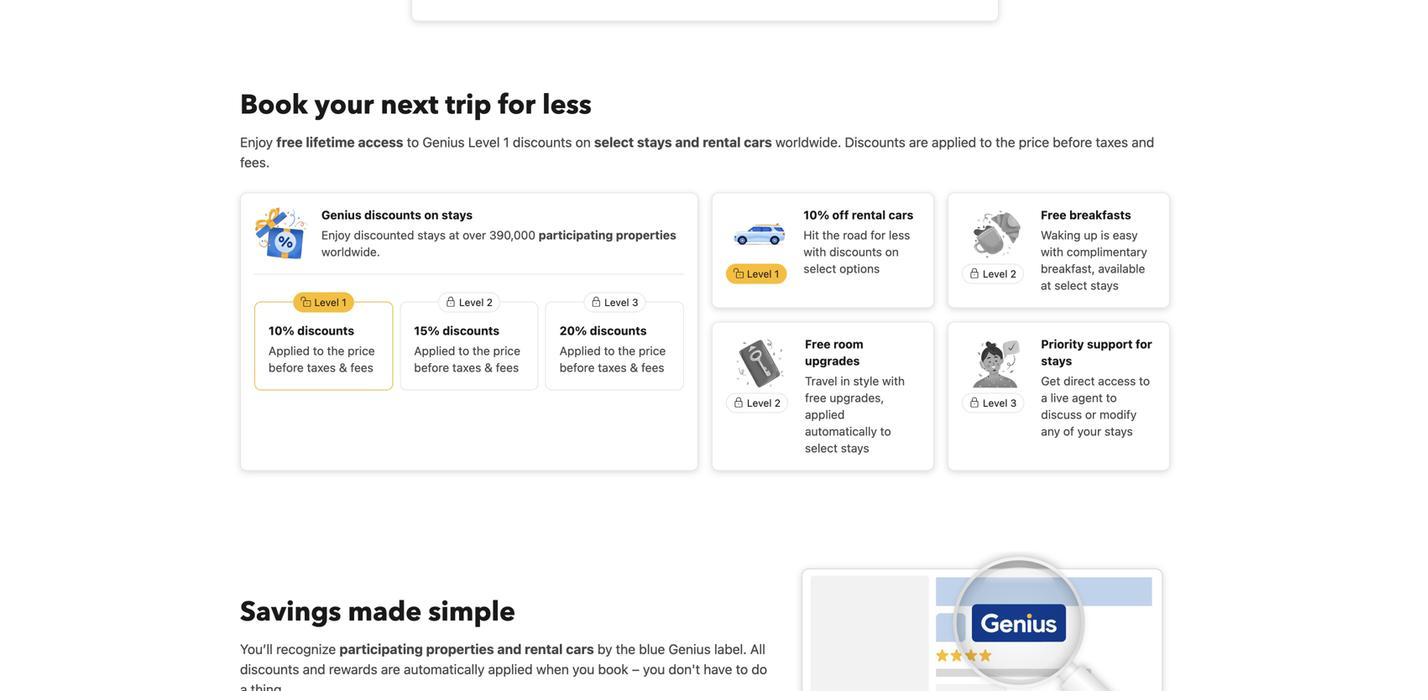 Task type: describe. For each thing, give the bounding box(es) containing it.
free breakfasts waking up is easy with complimentary breakfast, available at select stays
[[1041, 208, 1148, 293]]

book
[[598, 662, 629, 678]]

1 you from the left
[[573, 662, 595, 678]]

and inside the "by the blue genius label. all discounts and rewards are automatically applied when you book – you don't have to do a thing."
[[303, 662, 326, 678]]

discounts
[[845, 134, 906, 150]]

with inside 10% off rental cars hit the road for less with discounts on select options
[[804, 245, 827, 259]]

20% discounts applied to the price before taxes & fees
[[560, 324, 666, 375]]

to inside 20% discounts applied to the price before taxes & fees
[[604, 344, 615, 358]]

don't
[[669, 662, 700, 678]]

1 vertical spatial participating
[[340, 642, 423, 658]]

0 horizontal spatial access
[[358, 134, 404, 150]]

discounts inside genius discounts on stays enjoy discounted stays at over 390,000 participating properties worldwide.
[[365, 208, 422, 222]]

is
[[1101, 228, 1110, 242]]

simple
[[429, 594, 516, 631]]

1 vertical spatial 2
[[487, 297, 493, 309]]

discounts inside the "by the blue genius label. all discounts and rewards are automatically applied when you book – you don't have to do a thing."
[[240, 662, 299, 678]]

before inside worldwide. discounts are applied to the price before taxes and fees.
[[1053, 134, 1093, 150]]

before for 10% discounts applied to the price before taxes & fees
[[269, 361, 304, 375]]

applied inside the "by the blue genius label. all discounts and rewards are automatically applied when you book – you don't have to do a thing."
[[488, 662, 533, 678]]

in
[[841, 374, 850, 388]]

worldwide. inside worldwide. discounts are applied to the price before taxes and fees.
[[776, 134, 842, 150]]

discuss
[[1042, 408, 1083, 422]]

live
[[1051, 391, 1069, 405]]

upgrades
[[805, 354, 860, 368]]

on inside 10% off rental cars hit the road for less with discounts on select options
[[886, 245, 899, 259]]

up
[[1084, 228, 1098, 242]]

10% for 10% off rental cars hit the road for less with discounts on select options
[[804, 208, 830, 222]]

made
[[348, 594, 422, 631]]

fees.
[[240, 154, 270, 170]]

cars inside 10% off rental cars hit the road for less with discounts on select options
[[889, 208, 914, 222]]

with for free breakfasts waking up is easy with complimentary breakfast, available at select stays
[[1041, 245, 1064, 259]]

20%
[[560, 324, 587, 338]]

a inside priority support for stays get direct access to a live agent to discuss or modify any of your stays
[[1042, 391, 1048, 405]]

book
[[240, 87, 308, 123]]

1 vertical spatial 3
[[1011, 398, 1017, 409]]

style
[[854, 374, 879, 388]]

level 2 for free breakfasts waking up is easy with complimentary breakfast, available at select stays
[[983, 268, 1017, 280]]

automatically for are
[[404, 662, 485, 678]]

2 you from the left
[[643, 662, 665, 678]]

worldwide. discounts are applied to the price before taxes and fees.
[[240, 134, 1155, 170]]

rental inside 10% off rental cars hit the road for less with discounts on select options
[[852, 208, 886, 222]]

2 horizontal spatial 1
[[775, 268, 780, 280]]

savings
[[240, 594, 341, 631]]

the inside 15% discounts applied to the price before taxes & fees
[[473, 344, 490, 358]]

trip
[[445, 87, 492, 123]]

10% off rental cars hit the road for less with discounts on select options
[[804, 208, 914, 276]]

1 vertical spatial level 2
[[459, 297, 493, 309]]

1 vertical spatial level 1
[[314, 297, 347, 309]]

over
[[463, 228, 486, 242]]

10% off rental cars image
[[733, 207, 787, 261]]

genius inside the "by the blue genius label. all discounts and rewards are automatically applied when you book – you don't have to do a thing."
[[669, 642, 711, 658]]

and inside worldwide. discounts are applied to the price before taxes and fees.
[[1132, 134, 1155, 150]]

book your next trip for less
[[240, 87, 592, 123]]

get
[[1042, 374, 1061, 388]]

stays inside free breakfasts waking up is easy with complimentary breakfast, available at select stays
[[1091, 279, 1119, 293]]

when
[[537, 662, 569, 678]]

are inside worldwide. discounts are applied to the price before taxes and fees.
[[909, 134, 929, 150]]

discounts inside 15% discounts applied to the price before taxes & fees
[[443, 324, 500, 338]]

to inside 10% discounts applied to the price before taxes & fees
[[313, 344, 324, 358]]

level 2 for free room upgrades travel in style with free upgrades, applied automatically to select stays
[[747, 398, 781, 409]]

support
[[1088, 338, 1133, 351]]

–
[[632, 662, 640, 678]]

before for 15% discounts applied to the price before taxes & fees
[[414, 361, 449, 375]]

automatically for applied
[[805, 425, 878, 439]]

a inside the "by the blue genius label. all discounts and rewards are automatically applied when you book – you don't have to do a thing."
[[240, 682, 247, 692]]

level up 15% discounts applied to the price before taxes & fees
[[459, 297, 484, 309]]

you'll
[[240, 642, 273, 658]]

2 vertical spatial cars
[[566, 642, 594, 658]]

applied for 15%
[[414, 344, 456, 358]]

discounts inside 20% discounts applied to the price before taxes & fees
[[590, 324, 647, 338]]

at inside genius discounts on stays enjoy discounted stays at over 390,000 participating properties worldwide.
[[449, 228, 460, 242]]

breakfasts
[[1070, 208, 1132, 222]]

level up 20% discounts applied to the price before taxes & fees
[[605, 297, 630, 309]]

0 horizontal spatial rental
[[525, 642, 563, 658]]

taxes for 15% discounts applied to the price before taxes & fees
[[453, 361, 481, 375]]

book your next trip for less image
[[254, 207, 308, 261]]

fees for 10% discounts applied to the price before taxes & fees
[[351, 361, 374, 375]]

applied inside free room upgrades travel in style with free upgrades, applied automatically to select stays
[[805, 408, 845, 422]]

10% discounts applied to the price before taxes & fees
[[269, 324, 375, 375]]

recognize
[[276, 642, 336, 658]]

savings made simple image
[[795, 552, 1171, 692]]

0 vertical spatial for
[[498, 87, 536, 123]]

easy
[[1113, 228, 1138, 242]]

0 horizontal spatial free
[[277, 134, 303, 150]]

0 horizontal spatial less
[[543, 87, 592, 123]]

taxes for 20% discounts applied to the price before taxes & fees
[[598, 361, 627, 375]]

next
[[381, 87, 439, 123]]

enjoy free lifetime access to genius level 1 discounts on select stays and rental cars
[[240, 134, 772, 150]]

the inside 10% discounts applied to the price before taxes & fees
[[327, 344, 345, 358]]

select inside 10% off rental cars hit the road for less with discounts on select options
[[804, 262, 837, 276]]

priority support for stays get direct access to a live agent to discuss or modify any of your stays
[[1042, 338, 1153, 439]]

waking
[[1041, 228, 1081, 242]]

free breakfasts image
[[970, 207, 1024, 261]]

for inside 10% off rental cars hit the road for less with discounts on select options
[[871, 228, 886, 242]]

the inside 20% discounts applied to the price before taxes & fees
[[618, 344, 636, 358]]

0 horizontal spatial enjoy
[[240, 134, 273, 150]]

0 horizontal spatial 3
[[632, 297, 639, 309]]

have
[[704, 662, 733, 678]]

price for 15% discounts applied to the price before taxes & fees
[[493, 344, 521, 358]]

1 horizontal spatial cars
[[744, 134, 772, 150]]

2 for free breakfasts waking up is easy with complimentary breakfast, available at select stays
[[1011, 268, 1017, 280]]

priority
[[1042, 338, 1085, 351]]

label.
[[715, 642, 747, 658]]

0 horizontal spatial level 3
[[605, 297, 639, 309]]

free room upgrades image
[[734, 336, 788, 390]]

taxes for 10% discounts applied to the price before taxes & fees
[[307, 361, 336, 375]]

genius discounts on stays enjoy discounted stays at over 390,000 participating properties worldwide.
[[322, 208, 677, 259]]

level down priority support for stays image
[[983, 398, 1008, 409]]

blue
[[639, 642, 665, 658]]

options
[[840, 262, 880, 276]]



Task type: vqa. For each thing, say whether or not it's contained in the screenshot.
the show prices corresponding to Hollywood Inn Suites Hotel
no



Task type: locate. For each thing, give the bounding box(es) containing it.
3 up 20% discounts applied to the price before taxes & fees
[[632, 297, 639, 309]]

less inside 10% off rental cars hit the road for less with discounts on select options
[[889, 228, 911, 242]]

room
[[834, 338, 864, 351]]

travel
[[805, 374, 838, 388]]

you left book
[[573, 662, 595, 678]]

agent
[[1073, 391, 1103, 405]]

a left live
[[1042, 391, 1048, 405]]

breakfast,
[[1041, 262, 1096, 276]]

0 horizontal spatial level 1
[[314, 297, 347, 309]]

stays inside free room upgrades travel in style with free upgrades, applied automatically to select stays
[[841, 442, 870, 456]]

properties
[[616, 228, 677, 242], [426, 642, 494, 658]]

thing.
[[251, 682, 285, 692]]

0 horizontal spatial free
[[805, 338, 831, 351]]

level 3 up 20% discounts applied to the price before taxes & fees
[[605, 297, 639, 309]]

1 vertical spatial 10%
[[269, 324, 295, 338]]

0 horizontal spatial 2
[[487, 297, 493, 309]]

with down hit
[[804, 245, 827, 259]]

price for 10% discounts applied to the price before taxes & fees
[[348, 344, 375, 358]]

2 vertical spatial 1
[[342, 297, 347, 309]]

applied for 20%
[[560, 344, 601, 358]]

2 fees from the left
[[496, 361, 519, 375]]

1 horizontal spatial properties
[[616, 228, 677, 242]]

free
[[277, 134, 303, 150], [805, 391, 827, 405]]

free room upgrades travel in style with free upgrades, applied automatically to select stays
[[805, 338, 905, 456]]

available
[[1099, 262, 1146, 276]]

0 horizontal spatial worldwide.
[[322, 245, 380, 259]]

1 vertical spatial properties
[[426, 642, 494, 658]]

0 horizontal spatial properties
[[426, 642, 494, 658]]

free down "book"
[[277, 134, 303, 150]]

are inside the "by the blue genius label. all discounts and rewards are automatically applied when you book – you don't have to do a thing."
[[381, 662, 400, 678]]

for right 'support'
[[1136, 338, 1153, 351]]

3 down priority support for stays image
[[1011, 398, 1017, 409]]

1 horizontal spatial genius
[[423, 134, 465, 150]]

2 horizontal spatial for
[[1136, 338, 1153, 351]]

to inside worldwide. discounts are applied to the price before taxes and fees.
[[980, 134, 993, 150]]

automatically inside the "by the blue genius label. all discounts and rewards are automatically applied when you book – you don't have to do a thing."
[[404, 662, 485, 678]]

access up modify
[[1099, 374, 1137, 388]]

2 up 15% discounts applied to the price before taxes & fees
[[487, 297, 493, 309]]

0 vertical spatial 10%
[[804, 208, 830, 222]]

for
[[498, 87, 536, 123], [871, 228, 886, 242], [1136, 338, 1153, 351]]

level 1 up 10% discounts applied to the price before taxes & fees on the left of the page
[[314, 297, 347, 309]]

2 for free room upgrades travel in style with free upgrades, applied automatically to select stays
[[775, 398, 781, 409]]

10%
[[804, 208, 830, 222], [269, 324, 295, 338]]

a left thing.
[[240, 682, 247, 692]]

0 vertical spatial at
[[449, 228, 460, 242]]

you'll recognize participating properties and rental cars
[[240, 642, 594, 658]]

less up "enjoy free lifetime access to genius level 1 discounts on select stays and rental cars"
[[543, 87, 592, 123]]

1
[[504, 134, 510, 150], [775, 268, 780, 280], [342, 297, 347, 309]]

taxes inside 20% discounts applied to the price before taxes & fees
[[598, 361, 627, 375]]

lifetime
[[306, 134, 355, 150]]

0 vertical spatial level 1
[[747, 268, 780, 280]]

0 vertical spatial level 2
[[983, 268, 1017, 280]]

0 vertical spatial on
[[576, 134, 591, 150]]

participating up rewards on the left of the page
[[340, 642, 423, 658]]

with right style
[[883, 374, 905, 388]]

1 vertical spatial a
[[240, 682, 247, 692]]

2
[[1011, 268, 1017, 280], [487, 297, 493, 309], [775, 398, 781, 409]]

3 applied from the left
[[560, 344, 601, 358]]

your
[[315, 87, 374, 123], [1078, 425, 1102, 439]]

1 horizontal spatial free
[[805, 391, 827, 405]]

the inside 10% off rental cars hit the road for less with discounts on select options
[[823, 228, 840, 242]]

priority support for stays image
[[970, 336, 1024, 390]]

2 applied from the left
[[414, 344, 456, 358]]

price inside worldwide. discounts are applied to the price before taxes and fees.
[[1019, 134, 1050, 150]]

0 vertical spatial cars
[[744, 134, 772, 150]]

with for free room upgrades travel in style with free upgrades, applied automatically to select stays
[[883, 374, 905, 388]]

level down free room upgrades image
[[747, 398, 772, 409]]

applied for 10%
[[269, 344, 310, 358]]

2 vertical spatial 2
[[775, 398, 781, 409]]

2 vertical spatial on
[[886, 245, 899, 259]]

1 horizontal spatial 2
[[775, 398, 781, 409]]

1 horizontal spatial free
[[1041, 208, 1067, 222]]

free inside free breakfasts waking up is easy with complimentary breakfast, available at select stays
[[1041, 208, 1067, 222]]

3
[[632, 297, 639, 309], [1011, 398, 1017, 409]]

hit
[[804, 228, 820, 242]]

level 2 up 15% discounts applied to the price before taxes & fees
[[459, 297, 493, 309]]

applied inside 10% discounts applied to the price before taxes & fees
[[269, 344, 310, 358]]

level
[[468, 134, 500, 150], [747, 268, 772, 280], [983, 268, 1008, 280], [314, 297, 339, 309], [459, 297, 484, 309], [605, 297, 630, 309], [747, 398, 772, 409], [983, 398, 1008, 409]]

3 & from the left
[[630, 361, 638, 375]]

modify
[[1100, 408, 1137, 422]]

for up "enjoy free lifetime access to genius level 1 discounts on select stays and rental cars"
[[498, 87, 536, 123]]

enjoy left discounted
[[322, 228, 351, 242]]

15%
[[414, 324, 440, 338]]

price inside 20% discounts applied to the price before taxes & fees
[[639, 344, 666, 358]]

1 vertical spatial cars
[[889, 208, 914, 222]]

2 vertical spatial applied
[[488, 662, 533, 678]]

automatically down upgrades,
[[805, 425, 878, 439]]

2 horizontal spatial applied
[[560, 344, 601, 358]]

3 fees from the left
[[642, 361, 665, 375]]

level 3 down priority support for stays image
[[983, 398, 1017, 409]]

with inside free room upgrades travel in style with free upgrades, applied automatically to select stays
[[883, 374, 905, 388]]

are
[[909, 134, 929, 150], [381, 662, 400, 678]]

do
[[752, 662, 768, 678]]

fees for 15% discounts applied to the price before taxes & fees
[[496, 361, 519, 375]]

you right '–'
[[643, 662, 665, 678]]

taxes inside 15% discounts applied to the price before taxes & fees
[[453, 361, 481, 375]]

before inside 10% discounts applied to the price before taxes & fees
[[269, 361, 304, 375]]

1 horizontal spatial 1
[[504, 134, 510, 150]]

your inside priority support for stays get direct access to a live agent to discuss or modify any of your stays
[[1078, 425, 1102, 439]]

the inside the "by the blue genius label. all discounts and rewards are automatically applied when you book – you don't have to do a thing."
[[616, 642, 636, 658]]

1 horizontal spatial &
[[485, 361, 493, 375]]

stays
[[637, 134, 672, 150], [442, 208, 473, 222], [418, 228, 446, 242], [1091, 279, 1119, 293], [1042, 354, 1073, 368], [1105, 425, 1134, 439], [841, 442, 870, 456]]

genius down trip
[[423, 134, 465, 150]]

1 horizontal spatial 3
[[1011, 398, 1017, 409]]

level down 10% off rental cars image
[[747, 268, 772, 280]]

with inside free breakfasts waking up is easy with complimentary breakfast, available at select stays
[[1041, 245, 1064, 259]]

are down you'll recognize participating properties and rental cars
[[381, 662, 400, 678]]

before inside 15% discounts applied to the price before taxes & fees
[[414, 361, 449, 375]]

2 horizontal spatial rental
[[852, 208, 886, 222]]

free up upgrades in the bottom right of the page
[[805, 338, 831, 351]]

2 horizontal spatial on
[[886, 245, 899, 259]]

automatically down you'll recognize participating properties and rental cars
[[404, 662, 485, 678]]

level up 10% discounts applied to the price before taxes & fees on the left of the page
[[314, 297, 339, 309]]

applied down travel
[[805, 408, 845, 422]]

of
[[1064, 425, 1075, 439]]

1 horizontal spatial level 3
[[983, 398, 1017, 409]]

on
[[576, 134, 591, 150], [424, 208, 439, 222], [886, 245, 899, 259]]

a
[[1042, 391, 1048, 405], [240, 682, 247, 692]]

0 vertical spatial 2
[[1011, 268, 1017, 280]]

any
[[1042, 425, 1061, 439]]

direct
[[1064, 374, 1096, 388]]

0 horizontal spatial automatically
[[404, 662, 485, 678]]

less right road
[[889, 228, 911, 242]]

access
[[358, 134, 404, 150], [1099, 374, 1137, 388]]

to
[[407, 134, 419, 150], [980, 134, 993, 150], [313, 344, 324, 358], [459, 344, 470, 358], [604, 344, 615, 358], [1140, 374, 1151, 388], [1107, 391, 1117, 405], [881, 425, 892, 439], [736, 662, 748, 678]]

0 vertical spatial your
[[315, 87, 374, 123]]

participating
[[539, 228, 613, 242], [340, 642, 423, 658]]

2 horizontal spatial fees
[[642, 361, 665, 375]]

0 vertical spatial automatically
[[805, 425, 878, 439]]

0 horizontal spatial 1
[[342, 297, 347, 309]]

2 down free room upgrades image
[[775, 398, 781, 409]]

fees inside 20% discounts applied to the price before taxes & fees
[[642, 361, 665, 375]]

2 horizontal spatial &
[[630, 361, 638, 375]]

0 horizontal spatial applied
[[488, 662, 533, 678]]

genius up discounted
[[322, 208, 362, 222]]

1 & from the left
[[339, 361, 347, 375]]

& inside 20% discounts applied to the price before taxes & fees
[[630, 361, 638, 375]]

at down breakfast,
[[1041, 279, 1052, 293]]

1 horizontal spatial your
[[1078, 425, 1102, 439]]

1 vertical spatial rental
[[852, 208, 886, 222]]

level down free breakfasts image
[[983, 268, 1008, 280]]

for right road
[[871, 228, 886, 242]]

discounts inside 10% discounts applied to the price before taxes & fees
[[297, 324, 354, 338]]

price
[[1019, 134, 1050, 150], [348, 344, 375, 358], [493, 344, 521, 358], [639, 344, 666, 358]]

&
[[339, 361, 347, 375], [485, 361, 493, 375], [630, 361, 638, 375]]

you
[[573, 662, 595, 678], [643, 662, 665, 678]]

0 vertical spatial free
[[277, 134, 303, 150]]

0 horizontal spatial fees
[[351, 361, 374, 375]]

worldwide. left discounts
[[776, 134, 842, 150]]

your up lifetime
[[315, 87, 374, 123]]

1 horizontal spatial automatically
[[805, 425, 878, 439]]

1 horizontal spatial applied
[[805, 408, 845, 422]]

free up waking
[[1041, 208, 1067, 222]]

& for 15% discounts
[[485, 361, 493, 375]]

0 horizontal spatial at
[[449, 228, 460, 242]]

level 2
[[983, 268, 1017, 280], [459, 297, 493, 309], [747, 398, 781, 409]]

participating inside genius discounts on stays enjoy discounted stays at over 390,000 participating properties worldwide.
[[539, 228, 613, 242]]

select inside free breakfasts waking up is easy with complimentary breakfast, available at select stays
[[1055, 279, 1088, 293]]

discounted
[[354, 228, 414, 242]]

1 vertical spatial free
[[805, 338, 831, 351]]

and
[[676, 134, 700, 150], [1132, 134, 1155, 150], [498, 642, 522, 658], [303, 662, 326, 678]]

price inside 10% discounts applied to the price before taxes & fees
[[348, 344, 375, 358]]

1 horizontal spatial worldwide.
[[776, 134, 842, 150]]

less
[[543, 87, 592, 123], [889, 228, 911, 242]]

to inside free room upgrades travel in style with free upgrades, applied automatically to select stays
[[881, 425, 892, 439]]

discounts
[[513, 134, 572, 150], [365, 208, 422, 222], [830, 245, 883, 259], [297, 324, 354, 338], [443, 324, 500, 338], [590, 324, 647, 338], [240, 662, 299, 678]]

0 vertical spatial enjoy
[[240, 134, 273, 150]]

complimentary
[[1067, 245, 1148, 259]]

0 vertical spatial level 3
[[605, 297, 639, 309]]

free inside free room upgrades travel in style with free upgrades, applied automatically to select stays
[[805, 338, 831, 351]]

0 vertical spatial applied
[[932, 134, 977, 150]]

2 horizontal spatial genius
[[669, 642, 711, 658]]

1 horizontal spatial fees
[[496, 361, 519, 375]]

applied left when
[[488, 662, 533, 678]]

1 horizontal spatial participating
[[539, 228, 613, 242]]

10% for 10% discounts applied to the price before taxes & fees
[[269, 324, 295, 338]]

& for 10% discounts
[[339, 361, 347, 375]]

0 vertical spatial 3
[[632, 297, 639, 309]]

road
[[843, 228, 868, 242]]

with
[[804, 245, 827, 259], [1041, 245, 1064, 259], [883, 374, 905, 388]]

fees
[[351, 361, 374, 375], [496, 361, 519, 375], [642, 361, 665, 375]]

0 vertical spatial 1
[[504, 134, 510, 150]]

discounts inside 10% off rental cars hit the road for less with discounts on select options
[[830, 245, 883, 259]]

2 horizontal spatial level 2
[[983, 268, 1017, 280]]

worldwide. down discounted
[[322, 245, 380, 259]]

0 horizontal spatial applied
[[269, 344, 310, 358]]

participating right 390,000
[[539, 228, 613, 242]]

to inside the "by the blue genius label. all discounts and rewards are automatically applied when you book – you don't have to do a thing."
[[736, 662, 748, 678]]

1 horizontal spatial less
[[889, 228, 911, 242]]

before for 20% discounts applied to the price before taxes & fees
[[560, 361, 595, 375]]

by the blue genius label. all discounts and rewards are automatically applied when you book – you don't have to do a thing.
[[240, 642, 768, 692]]

free inside free room upgrades travel in style with free upgrades, applied automatically to select stays
[[805, 391, 827, 405]]

0 vertical spatial worldwide.
[[776, 134, 842, 150]]

fees inside 10% discounts applied to the price before taxes & fees
[[351, 361, 374, 375]]

before
[[1053, 134, 1093, 150], [269, 361, 304, 375], [414, 361, 449, 375], [560, 361, 595, 375]]

& for 20% discounts
[[630, 361, 638, 375]]

0 vertical spatial rental
[[703, 134, 741, 150]]

fees for 20% discounts applied to the price before taxes & fees
[[642, 361, 665, 375]]

at inside free breakfasts waking up is easy with complimentary breakfast, available at select stays
[[1041, 279, 1052, 293]]

on inside genius discounts on stays enjoy discounted stays at over 390,000 participating properties worldwide.
[[424, 208, 439, 222]]

upgrades,
[[830, 391, 885, 405]]

genius inside genius discounts on stays enjoy discounted stays at over 390,000 participating properties worldwide.
[[322, 208, 362, 222]]

are right discounts
[[909, 134, 929, 150]]

0 vertical spatial participating
[[539, 228, 613, 242]]

enjoy inside genius discounts on stays enjoy discounted stays at over 390,000 participating properties worldwide.
[[322, 228, 351, 242]]

savings made simple
[[240, 594, 516, 631]]

genius up the don't
[[669, 642, 711, 658]]

1 horizontal spatial at
[[1041, 279, 1052, 293]]

1 horizontal spatial enjoy
[[322, 228, 351, 242]]

level 2 down free breakfasts image
[[983, 268, 1017, 280]]

enjoy up 'fees.'
[[240, 134, 273, 150]]

price for 20% discounts applied to the price before taxes & fees
[[639, 344, 666, 358]]

with down waking
[[1041, 245, 1064, 259]]

1 horizontal spatial for
[[871, 228, 886, 242]]

0 horizontal spatial genius
[[322, 208, 362, 222]]

1 horizontal spatial with
[[883, 374, 905, 388]]

before inside 20% discounts applied to the price before taxes & fees
[[560, 361, 595, 375]]

applied inside 20% discounts applied to the price before taxes & fees
[[560, 344, 601, 358]]

free for free room upgrades travel in style with free upgrades, applied automatically to select stays
[[805, 338, 831, 351]]

1 vertical spatial level 3
[[983, 398, 1017, 409]]

or
[[1086, 408, 1097, 422]]

off
[[833, 208, 849, 222]]

taxes inside worldwide. discounts are applied to the price before taxes and fees.
[[1096, 134, 1129, 150]]

your down or
[[1078, 425, 1102, 439]]

automatically inside free room upgrades travel in style with free upgrades, applied automatically to select stays
[[805, 425, 878, 439]]

1 horizontal spatial level 2
[[747, 398, 781, 409]]

select inside free room upgrades travel in style with free upgrades, applied automatically to select stays
[[805, 442, 838, 456]]

0 horizontal spatial you
[[573, 662, 595, 678]]

the inside worldwide. discounts are applied to the price before taxes and fees.
[[996, 134, 1016, 150]]

properties inside genius discounts on stays enjoy discounted stays at over 390,000 participating properties worldwide.
[[616, 228, 677, 242]]

select
[[595, 134, 634, 150], [804, 262, 837, 276], [1055, 279, 1088, 293], [805, 442, 838, 456]]

free for free breakfasts waking up is easy with complimentary breakfast, available at select stays
[[1041, 208, 1067, 222]]

genius
[[423, 134, 465, 150], [322, 208, 362, 222], [669, 642, 711, 658]]

1 vertical spatial enjoy
[[322, 228, 351, 242]]

1 horizontal spatial are
[[909, 134, 929, 150]]

price inside 15% discounts applied to the price before taxes & fees
[[493, 344, 521, 358]]

applied inside worldwide. discounts are applied to the price before taxes and fees.
[[932, 134, 977, 150]]

the
[[996, 134, 1016, 150], [823, 228, 840, 242], [327, 344, 345, 358], [473, 344, 490, 358], [618, 344, 636, 358], [616, 642, 636, 658]]

free down travel
[[805, 391, 827, 405]]

1 horizontal spatial rental
[[703, 134, 741, 150]]

1 fees from the left
[[351, 361, 374, 375]]

2 & from the left
[[485, 361, 493, 375]]

1 horizontal spatial you
[[643, 662, 665, 678]]

by
[[598, 642, 613, 658]]

worldwide.
[[776, 134, 842, 150], [322, 245, 380, 259]]

& inside 15% discounts applied to the price before taxes & fees
[[485, 361, 493, 375]]

1 vertical spatial worldwide.
[[322, 245, 380, 259]]

390,000
[[490, 228, 536, 242]]

applied
[[932, 134, 977, 150], [805, 408, 845, 422], [488, 662, 533, 678]]

applied
[[269, 344, 310, 358], [414, 344, 456, 358], [560, 344, 601, 358]]

level down trip
[[468, 134, 500, 150]]

0 horizontal spatial with
[[804, 245, 827, 259]]

10% inside 10% off rental cars hit the road for less with discounts on select options
[[804, 208, 830, 222]]

2 horizontal spatial cars
[[889, 208, 914, 222]]

access inside priority support for stays get direct access to a live agent to discuss or modify any of your stays
[[1099, 374, 1137, 388]]

& inside 10% discounts applied to the price before taxes & fees
[[339, 361, 347, 375]]

level 3
[[605, 297, 639, 309], [983, 398, 1017, 409]]

0 vertical spatial less
[[543, 87, 592, 123]]

1 applied from the left
[[269, 344, 310, 358]]

0 horizontal spatial participating
[[340, 642, 423, 658]]

0 horizontal spatial level 2
[[459, 297, 493, 309]]

level 1 down 10% off rental cars image
[[747, 268, 780, 280]]

for inside priority support for stays get direct access to a live agent to discuss or modify any of your stays
[[1136, 338, 1153, 351]]

taxes inside 10% discounts applied to the price before taxes & fees
[[307, 361, 336, 375]]

all
[[751, 642, 766, 658]]

applied inside 15% discounts applied to the price before taxes & fees
[[414, 344, 456, 358]]

access down next
[[358, 134, 404, 150]]

1 vertical spatial are
[[381, 662, 400, 678]]

1 horizontal spatial on
[[576, 134, 591, 150]]

1 horizontal spatial level 1
[[747, 268, 780, 280]]

2 down free breakfasts image
[[1011, 268, 1017, 280]]

at left over
[[449, 228, 460, 242]]

worldwide. inside genius discounts on stays enjoy discounted stays at over 390,000 participating properties worldwide.
[[322, 245, 380, 259]]

level 2 down free room upgrades image
[[747, 398, 781, 409]]

to inside 15% discounts applied to the price before taxes & fees
[[459, 344, 470, 358]]

1 vertical spatial 1
[[775, 268, 780, 280]]

2 vertical spatial rental
[[525, 642, 563, 658]]

10% inside 10% discounts applied to the price before taxes & fees
[[269, 324, 295, 338]]

rewards
[[329, 662, 378, 678]]

fees inside 15% discounts applied to the price before taxes & fees
[[496, 361, 519, 375]]

automatically
[[805, 425, 878, 439], [404, 662, 485, 678]]

at
[[449, 228, 460, 242], [1041, 279, 1052, 293]]

15% discounts applied to the price before taxes & fees
[[414, 324, 521, 375]]

applied right discounts
[[932, 134, 977, 150]]

free
[[1041, 208, 1067, 222], [805, 338, 831, 351]]



